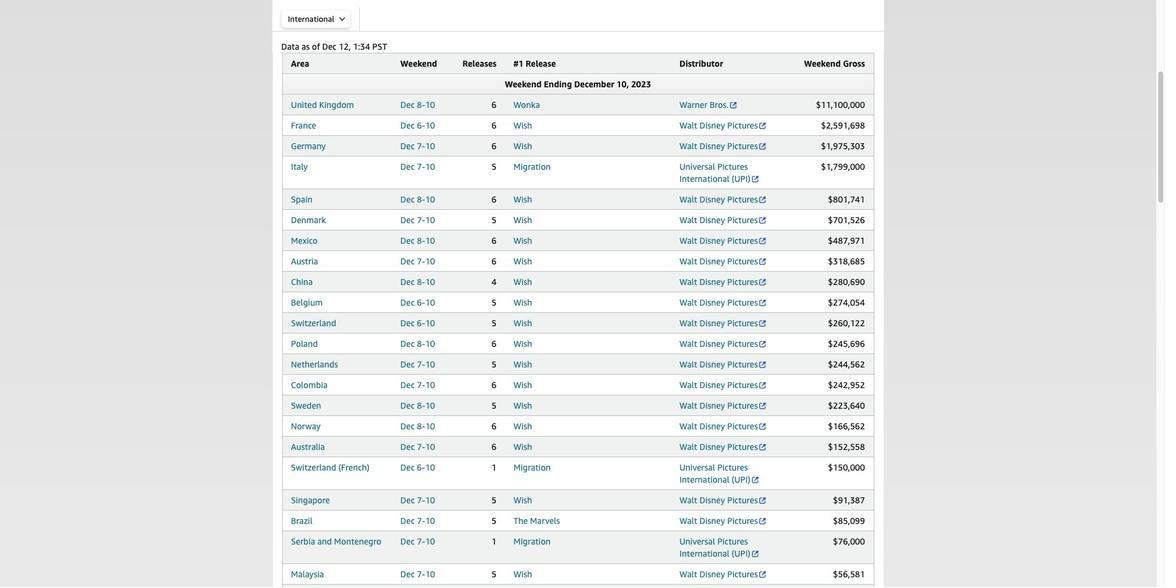 Task type: vqa. For each thing, say whether or not it's contained in the screenshot.
6- corresponding to Switzerland
yes



Task type: locate. For each thing, give the bounding box(es) containing it.
international
[[288, 14, 335, 24], [680, 174, 730, 184], [680, 475, 730, 485], [680, 549, 730, 559]]

universal for $76,000
[[680, 537, 716, 547]]

2 vertical spatial universal
[[680, 537, 716, 547]]

walt disney pictures for $701,526
[[680, 215, 758, 225]]

1 6- from the top
[[417, 120, 425, 131]]

2 vertical spatial universal pictures international (upi) link
[[680, 537, 760, 559]]

6- for switzerland
[[417, 318, 425, 329]]

dec 8-10 link for mexico
[[401, 236, 435, 246]]

pictures for $1,975,303
[[728, 141, 758, 151]]

serbia and montenegro
[[291, 537, 382, 547]]

11 10 from the top
[[425, 318, 435, 329]]

15 walt disney pictures from the top
[[680, 442, 758, 452]]

pictures
[[728, 120, 758, 131], [728, 141, 758, 151], [718, 162, 749, 172], [728, 194, 758, 205], [728, 215, 758, 225], [728, 236, 758, 246], [728, 256, 758, 267], [728, 277, 758, 287], [728, 298, 758, 308], [728, 318, 758, 329], [728, 339, 758, 349], [728, 359, 758, 370], [728, 380, 758, 390], [728, 401, 758, 411], [728, 421, 758, 432], [728, 442, 758, 452], [718, 463, 749, 473], [728, 496, 758, 506], [728, 516, 758, 526], [718, 537, 749, 547], [728, 570, 758, 580]]

10 7- from the top
[[417, 537, 425, 547]]

poland
[[291, 339, 318, 349]]

wish for poland
[[514, 339, 533, 349]]

dec 7-10 link for malaysia
[[401, 570, 435, 580]]

3 walt from the top
[[680, 194, 698, 205]]

0 vertical spatial universal
[[680, 162, 716, 172]]

7- for netherlands
[[417, 359, 425, 370]]

10 for switzerland
[[425, 318, 435, 329]]

wish
[[514, 120, 533, 131], [514, 141, 533, 151], [514, 194, 533, 205], [514, 215, 533, 225], [514, 236, 533, 246], [514, 256, 533, 267], [514, 277, 533, 287], [514, 298, 533, 308], [514, 318, 533, 329], [514, 339, 533, 349], [514, 359, 533, 370], [514, 380, 533, 390], [514, 401, 533, 411], [514, 421, 533, 432], [514, 442, 533, 452], [514, 496, 533, 506], [514, 570, 533, 580]]

5 5 from the top
[[492, 359, 497, 370]]

sweden link
[[291, 401, 321, 411]]

9 6 from the top
[[492, 421, 497, 432]]

walt for $274,054
[[680, 298, 698, 308]]

universal pictures international (upi)
[[680, 162, 751, 184], [680, 463, 751, 485], [680, 537, 751, 559]]

walt disney pictures link for $85,099
[[680, 516, 768, 526]]

10 for denmark
[[425, 215, 435, 225]]

8 walt from the top
[[680, 298, 698, 308]]

1 vertical spatial (upi)
[[732, 475, 751, 485]]

dec 8-10 link
[[401, 100, 435, 110], [401, 194, 435, 205], [401, 236, 435, 246], [401, 277, 435, 287], [401, 339, 435, 349], [401, 401, 435, 411], [401, 421, 435, 432]]

4 dec 8-10 from the top
[[401, 277, 435, 287]]

9 walt disney pictures link from the top
[[680, 318, 768, 329]]

4 dec 7-10 from the top
[[401, 256, 435, 267]]

1 vertical spatial migration
[[514, 463, 551, 473]]

0 vertical spatial 1
[[492, 463, 497, 473]]

austria
[[291, 256, 318, 267]]

13 10 from the top
[[425, 359, 435, 370]]

1 universal pictures international (upi) link from the top
[[680, 162, 760, 184]]

2 dec 6-10 from the top
[[401, 298, 435, 308]]

4 walt disney pictures from the top
[[680, 215, 758, 225]]

4 dec 6-10 from the top
[[401, 463, 435, 473]]

walt disney pictures link for $56,581
[[680, 570, 768, 580]]

6 walt disney pictures link from the top
[[680, 256, 768, 267]]

$150,000
[[829, 463, 866, 473]]

11 walt disney pictures from the top
[[680, 359, 758, 370]]

10,
[[617, 79, 629, 89]]

walt for $260,122
[[680, 318, 698, 329]]

11 disney from the top
[[700, 359, 726, 370]]

walt disney pictures link for $274,054
[[680, 298, 768, 308]]

7 wish from the top
[[514, 277, 533, 287]]

1 vertical spatial switzerland
[[291, 463, 336, 473]]

2 walt disney pictures from the top
[[680, 141, 758, 151]]

0 vertical spatial universal pictures international (upi)
[[680, 162, 751, 184]]

dec for norway
[[401, 421, 415, 432]]

pictures for $245,696
[[728, 339, 758, 349]]

0 vertical spatial universal pictures international (upi) link
[[680, 162, 760, 184]]

8 dec 7-10 from the top
[[401, 496, 435, 506]]

(upi)
[[732, 174, 751, 184], [732, 475, 751, 485], [732, 549, 751, 559]]

italy
[[291, 162, 308, 172]]

5 for sweden
[[492, 401, 497, 411]]

dec for china
[[401, 277, 415, 287]]

wish for sweden
[[514, 401, 533, 411]]

3 wish link from the top
[[514, 194, 533, 205]]

walt for $1,975,303
[[680, 141, 698, 151]]

4 dec 6-10 link from the top
[[401, 463, 435, 473]]

10
[[425, 100, 435, 110], [425, 120, 435, 131], [425, 141, 435, 151], [425, 162, 435, 172], [425, 194, 435, 205], [425, 215, 435, 225], [425, 236, 435, 246], [425, 256, 435, 267], [425, 277, 435, 287], [425, 298, 435, 308], [425, 318, 435, 329], [425, 339, 435, 349], [425, 359, 435, 370], [425, 380, 435, 390], [425, 401, 435, 411], [425, 421, 435, 432], [425, 442, 435, 452], [425, 463, 435, 473], [425, 496, 435, 506], [425, 516, 435, 526], [425, 537, 435, 547], [425, 570, 435, 580]]

releases
[[463, 58, 497, 69]]

weekend for weekend gross
[[805, 58, 841, 69]]

pictures for $166,562
[[728, 421, 758, 432]]

13 walt disney pictures from the top
[[680, 401, 758, 411]]

wish link for china
[[514, 277, 533, 287]]

16 walt disney pictures from the top
[[680, 496, 758, 506]]

disney for $91,387
[[700, 496, 726, 506]]

wish for austria
[[514, 256, 533, 267]]

9 dec 7-10 link from the top
[[401, 516, 435, 526]]

disney for $223,640
[[700, 401, 726, 411]]

5 for brazil
[[492, 516, 497, 526]]

2 switzerland from the top
[[291, 463, 336, 473]]

0 horizontal spatial weekend
[[401, 58, 437, 69]]

dec 6-10 for switzerland (french)
[[401, 463, 435, 473]]

1 for dec 7-10
[[492, 537, 497, 547]]

15 walt from the top
[[680, 442, 698, 452]]

16 10 from the top
[[425, 421, 435, 432]]

dec 6-10 link
[[401, 120, 435, 131], [401, 298, 435, 308], [401, 318, 435, 329], [401, 463, 435, 473]]

united
[[291, 100, 317, 110]]

1
[[492, 463, 497, 473], [492, 537, 497, 547]]

2 dec 8-10 from the top
[[401, 194, 435, 205]]

0 vertical spatial migration
[[514, 162, 551, 172]]

spain link
[[291, 194, 313, 205]]

wish link for belgium
[[514, 298, 533, 308]]

13 disney from the top
[[700, 401, 726, 411]]

6 6 from the top
[[492, 256, 497, 267]]

1 vertical spatial universal
[[680, 463, 716, 473]]

dec for switzerland
[[401, 318, 415, 329]]

3 universal pictures international (upi) link from the top
[[680, 537, 760, 559]]

16 disney from the top
[[700, 496, 726, 506]]

3 disney from the top
[[700, 194, 726, 205]]

dec 8-10 link for united kingdom
[[401, 100, 435, 110]]

malaysia
[[291, 570, 324, 580]]

8- for united kingdom
[[417, 100, 425, 110]]

switzerland down belgium link
[[291, 318, 336, 329]]

14 wish link from the top
[[514, 421, 533, 432]]

disney for $166,562
[[700, 421, 726, 432]]

8- for spain
[[417, 194, 425, 205]]

dec 7-10 for serbia and montenegro
[[401, 537, 435, 547]]

montenegro
[[334, 537, 382, 547]]

13 walt from the top
[[680, 401, 698, 411]]

5 for malaysia
[[492, 570, 497, 580]]

pictures for $274,054
[[728, 298, 758, 308]]

8 6 from the top
[[492, 380, 497, 390]]

walt disney pictures
[[680, 120, 758, 131], [680, 141, 758, 151], [680, 194, 758, 205], [680, 215, 758, 225], [680, 236, 758, 246], [680, 256, 758, 267], [680, 277, 758, 287], [680, 298, 758, 308], [680, 318, 758, 329], [680, 339, 758, 349], [680, 359, 758, 370], [680, 380, 758, 390], [680, 401, 758, 411], [680, 421, 758, 432], [680, 442, 758, 452], [680, 496, 758, 506], [680, 516, 758, 526], [680, 570, 758, 580]]

10 wish from the top
[[514, 339, 533, 349]]

2 5 from the top
[[492, 215, 497, 225]]

3 dec 7-10 link from the top
[[401, 215, 435, 225]]

7 walt from the top
[[680, 277, 698, 287]]

15 disney from the top
[[700, 442, 726, 452]]

3 10 from the top
[[425, 141, 435, 151]]

$85,099
[[834, 516, 866, 526]]

8 7- from the top
[[417, 496, 425, 506]]

dec for italy
[[401, 162, 415, 172]]

migration link
[[514, 162, 551, 172], [514, 463, 551, 473], [514, 537, 551, 547]]

dec 6-10 link for france
[[401, 120, 435, 131]]

weekend
[[401, 58, 437, 69], [805, 58, 841, 69], [505, 79, 542, 89]]

dec 7-10 for brazil
[[401, 516, 435, 526]]

universal
[[680, 162, 716, 172], [680, 463, 716, 473], [680, 537, 716, 547]]

12 walt from the top
[[680, 380, 698, 390]]

17 walt disney pictures from the top
[[680, 516, 758, 526]]

dec for malaysia
[[401, 570, 415, 580]]

0 vertical spatial migration link
[[514, 162, 551, 172]]

norway link
[[291, 421, 321, 432]]

17 wish from the top
[[514, 570, 533, 580]]

3 walt disney pictures from the top
[[680, 194, 758, 205]]

7-
[[417, 141, 425, 151], [417, 162, 425, 172], [417, 215, 425, 225], [417, 256, 425, 267], [417, 359, 425, 370], [417, 380, 425, 390], [417, 442, 425, 452], [417, 496, 425, 506], [417, 516, 425, 526], [417, 537, 425, 547], [417, 570, 425, 580]]

14 walt disney pictures from the top
[[680, 421, 758, 432]]

dec 8-10 link for china
[[401, 277, 435, 287]]

of
[[312, 41, 320, 52]]

2 vertical spatial migration link
[[514, 537, 551, 547]]

6 dec 8-10 link from the top
[[401, 401, 435, 411]]

disney for $85,099
[[700, 516, 726, 526]]

$223,640
[[829, 401, 866, 411]]

pictures for $801,741
[[728, 194, 758, 205]]

walt for $91,387
[[680, 496, 698, 506]]

disney for $1,975,303
[[700, 141, 726, 151]]

dec for france
[[401, 120, 415, 131]]

6-
[[417, 120, 425, 131], [417, 298, 425, 308], [417, 318, 425, 329], [417, 463, 425, 473]]

migration link for serbia and montenegro
[[514, 537, 551, 547]]

dec 6-10 for switzerland
[[401, 318, 435, 329]]

pictures for $487,971
[[728, 236, 758, 246]]

universal pictures international (upi) link for $76,000
[[680, 537, 760, 559]]

6
[[492, 100, 497, 110], [492, 120, 497, 131], [492, 141, 497, 151], [492, 194, 497, 205], [492, 236, 497, 246], [492, 256, 497, 267], [492, 339, 497, 349], [492, 380, 497, 390], [492, 421, 497, 432], [492, 442, 497, 452]]

the
[[514, 516, 528, 526]]

4 10 from the top
[[425, 162, 435, 172]]

distributor
[[680, 58, 724, 69]]

data as of dec 12, 1:34 pst
[[281, 41, 387, 52]]

3 universal from the top
[[680, 537, 716, 547]]

dec 7-10 link for austria
[[401, 256, 435, 267]]

1 disney from the top
[[700, 120, 726, 131]]

disney for $318,685
[[700, 256, 726, 267]]

brazil
[[291, 516, 313, 526]]

dec 7-10 link for netherlands
[[401, 359, 435, 370]]

disney for $801,741
[[700, 194, 726, 205]]

pictures for $318,685
[[728, 256, 758, 267]]

walt disney pictures link for $280,690
[[680, 277, 768, 287]]

10 for australia
[[425, 442, 435, 452]]

walt disney pictures for $2,591,698
[[680, 120, 758, 131]]

4 7- from the top
[[417, 256, 425, 267]]

ending
[[544, 79, 572, 89]]

3 dec 6-10 from the top
[[401, 318, 435, 329]]

3 5 from the top
[[492, 298, 497, 308]]

18 disney from the top
[[700, 570, 726, 580]]

2 vertical spatial (upi)
[[732, 549, 751, 559]]

universal pictures international (upi) link
[[680, 162, 760, 184], [680, 463, 760, 485], [680, 537, 760, 559]]

2 horizontal spatial weekend
[[805, 58, 841, 69]]

wish for china
[[514, 277, 533, 287]]

4 wish from the top
[[514, 215, 533, 225]]

10 for colombia
[[425, 380, 435, 390]]

4 disney from the top
[[700, 215, 726, 225]]

1 walt disney pictures link from the top
[[680, 120, 768, 131]]

serbia and montenegro link
[[291, 537, 382, 547]]

switzerland down australia
[[291, 463, 336, 473]]

1 vertical spatial universal pictures international (upi)
[[680, 463, 751, 485]]

8 wish from the top
[[514, 298, 533, 308]]

dec 7-10 for singapore
[[401, 496, 435, 506]]

dec 7-10
[[401, 141, 435, 151], [401, 162, 435, 172], [401, 215, 435, 225], [401, 256, 435, 267], [401, 359, 435, 370], [401, 380, 435, 390], [401, 442, 435, 452], [401, 496, 435, 506], [401, 516, 435, 526], [401, 537, 435, 547], [401, 570, 435, 580]]

17 wish link from the top
[[514, 570, 533, 580]]

0 vertical spatial (upi)
[[732, 174, 751, 184]]

1 for dec 6-10
[[492, 463, 497, 473]]

(upi) for $76,000
[[732, 549, 751, 559]]

2 (upi) from the top
[[732, 475, 751, 485]]

6 for poland
[[492, 339, 497, 349]]

sweden
[[291, 401, 321, 411]]

warner bros. link
[[680, 100, 738, 110]]

5 for belgium
[[492, 298, 497, 308]]

5 8- from the top
[[417, 339, 425, 349]]

wish for denmark
[[514, 215, 533, 225]]

2 vertical spatial universal pictures international (upi)
[[680, 537, 751, 559]]

7- for brazil
[[417, 516, 425, 526]]

5 6 from the top
[[492, 236, 497, 246]]

1 vertical spatial universal pictures international (upi) link
[[680, 463, 760, 485]]

9 disney from the top
[[700, 318, 726, 329]]

9 7- from the top
[[417, 516, 425, 526]]

5 walt disney pictures from the top
[[680, 236, 758, 246]]

2 dec 6-10 link from the top
[[401, 298, 435, 308]]

9 5 from the top
[[492, 570, 497, 580]]

12 10 from the top
[[425, 339, 435, 349]]

9 walt disney pictures from the top
[[680, 318, 758, 329]]

dec 7-10 for netherlands
[[401, 359, 435, 370]]

7 10 from the top
[[425, 236, 435, 246]]

dec for belgium
[[401, 298, 415, 308]]

5 dec 7-10 from the top
[[401, 359, 435, 370]]

$152,558
[[829, 442, 866, 452]]

12 disney from the top
[[700, 380, 726, 390]]

dec 8-10
[[401, 100, 435, 110], [401, 194, 435, 205], [401, 236, 435, 246], [401, 277, 435, 287], [401, 339, 435, 349], [401, 401, 435, 411], [401, 421, 435, 432]]

$318,685
[[829, 256, 866, 267]]

kingdom
[[319, 100, 354, 110]]

8 10 from the top
[[425, 256, 435, 267]]

6 8- from the top
[[417, 401, 425, 411]]

1 vertical spatial migration link
[[514, 463, 551, 473]]

1 10 from the top
[[425, 100, 435, 110]]

area
[[291, 58, 310, 69]]

$76,000
[[834, 537, 866, 547]]

germany link
[[291, 141, 326, 151]]

7 walt disney pictures from the top
[[680, 277, 758, 287]]

6 for france
[[492, 120, 497, 131]]

1 universal from the top
[[680, 162, 716, 172]]

walt disney pictures for $56,581
[[680, 570, 758, 580]]

$244,562
[[829, 359, 866, 370]]

1 horizontal spatial weekend
[[505, 79, 542, 89]]

3 6 from the top
[[492, 141, 497, 151]]

universal for $1,799,000
[[680, 162, 716, 172]]

1 migration link from the top
[[514, 162, 551, 172]]

dec 7-10 link for brazil
[[401, 516, 435, 526]]

wish link for austria
[[514, 256, 533, 267]]

6 for united kingdom
[[492, 100, 497, 110]]

1 vertical spatial 1
[[492, 537, 497, 547]]

disney for $274,054
[[700, 298, 726, 308]]

walt disney pictures link
[[680, 120, 768, 131], [680, 141, 768, 151], [680, 194, 768, 205], [680, 215, 768, 225], [680, 236, 768, 246], [680, 256, 768, 267], [680, 277, 768, 287], [680, 298, 768, 308], [680, 318, 768, 329], [680, 339, 768, 349], [680, 359, 768, 370], [680, 380, 768, 390], [680, 401, 768, 411], [680, 421, 768, 432], [680, 442, 768, 452], [680, 496, 768, 506], [680, 516, 768, 526], [680, 570, 768, 580]]

wish link
[[514, 120, 533, 131], [514, 141, 533, 151], [514, 194, 533, 205], [514, 215, 533, 225], [514, 236, 533, 246], [514, 256, 533, 267], [514, 277, 533, 287], [514, 298, 533, 308], [514, 318, 533, 329], [514, 339, 533, 349], [514, 359, 533, 370], [514, 380, 533, 390], [514, 401, 533, 411], [514, 421, 533, 432], [514, 442, 533, 452], [514, 496, 533, 506], [514, 570, 533, 580]]

6 walt from the top
[[680, 256, 698, 267]]

21 10 from the top
[[425, 537, 435, 547]]

13 wish from the top
[[514, 401, 533, 411]]

disney
[[700, 120, 726, 131], [700, 141, 726, 151], [700, 194, 726, 205], [700, 215, 726, 225], [700, 236, 726, 246], [700, 256, 726, 267], [700, 277, 726, 287], [700, 298, 726, 308], [700, 318, 726, 329], [700, 339, 726, 349], [700, 359, 726, 370], [700, 380, 726, 390], [700, 401, 726, 411], [700, 421, 726, 432], [700, 442, 726, 452], [700, 496, 726, 506], [700, 516, 726, 526], [700, 570, 726, 580]]

4 8- from the top
[[417, 277, 425, 287]]

weekend gross
[[805, 58, 866, 69]]

$274,054
[[829, 298, 866, 308]]

switzerland for switzerland "link"
[[291, 318, 336, 329]]

0 vertical spatial switzerland
[[291, 318, 336, 329]]

2 walt disney pictures link from the top
[[680, 141, 768, 151]]

22 10 from the top
[[425, 570, 435, 580]]

4 dec 7-10 link from the top
[[401, 256, 435, 267]]

6 5 from the top
[[492, 401, 497, 411]]

dec for germany
[[401, 141, 415, 151]]

15 wish from the top
[[514, 442, 533, 452]]

8 5 from the top
[[492, 516, 497, 526]]

universal pictures international (upi) link for $150,000
[[680, 463, 760, 485]]

6 walt disney pictures from the top
[[680, 256, 758, 267]]

china
[[291, 277, 313, 287]]

$242,952
[[829, 380, 866, 390]]

6 wish link from the top
[[514, 256, 533, 267]]

switzerland link
[[291, 318, 336, 329]]

migration
[[514, 162, 551, 172], [514, 463, 551, 473], [514, 537, 551, 547]]

5 dec 7-10 link from the top
[[401, 359, 435, 370]]

2 vertical spatial migration
[[514, 537, 551, 547]]

wish link for denmark
[[514, 215, 533, 225]]

dec 8-10 for china
[[401, 277, 435, 287]]

2 disney from the top
[[700, 141, 726, 151]]

1 dec 7-10 from the top
[[401, 141, 435, 151]]

13 walt disney pictures link from the top
[[680, 401, 768, 411]]

1:34
[[353, 41, 370, 52]]



Task type: describe. For each thing, give the bounding box(es) containing it.
belgium link
[[291, 298, 323, 308]]

colombia link
[[291, 380, 328, 390]]

walt disney pictures link for $260,122
[[680, 318, 768, 329]]

$260,122
[[829, 318, 866, 329]]

united kingdom link
[[291, 100, 354, 110]]

france link
[[291, 120, 316, 131]]

6 for austria
[[492, 256, 497, 267]]

wish link for norway
[[514, 421, 533, 432]]

walt disney pictures link for $2,591,698
[[680, 120, 768, 131]]

dec 8-10 link for spain
[[401, 194, 435, 205]]

walt disney pictures for $91,387
[[680, 496, 758, 506]]

$1,799,000
[[822, 162, 866, 172]]

dec 6-10 link for belgium
[[401, 298, 435, 308]]

dec 6-10 for france
[[401, 120, 435, 131]]

france
[[291, 120, 316, 131]]

dec 7-10 for germany
[[401, 141, 435, 151]]

international for italy
[[680, 174, 730, 184]]

dropdown image
[[339, 16, 346, 21]]

denmark
[[291, 215, 326, 225]]

netherlands link
[[291, 359, 338, 370]]

7- for australia
[[417, 442, 425, 452]]

disney for $245,696
[[700, 339, 726, 349]]

weekend ending december 10, 2023
[[505, 79, 652, 89]]

warner
[[680, 100, 708, 110]]

$11,100,000
[[817, 100, 866, 110]]

dec 8-10 link for sweden
[[401, 401, 435, 411]]

wish for norway
[[514, 421, 533, 432]]

warner bros.
[[680, 100, 729, 110]]

walt for $223,640
[[680, 401, 698, 411]]

dec 6-10 link for switzerland
[[401, 318, 435, 329]]

austria link
[[291, 256, 318, 267]]

colombia
[[291, 380, 328, 390]]

dec 8-10 for united kingdom
[[401, 100, 435, 110]]

dec for poland
[[401, 339, 415, 349]]

switzerland for switzerland (french)
[[291, 463, 336, 473]]

brazil link
[[291, 516, 313, 526]]

wish link for switzerland
[[514, 318, 533, 329]]

7- for serbia and montenegro
[[417, 537, 425, 547]]

10 for norway
[[425, 421, 435, 432]]

netherlands
[[291, 359, 338, 370]]

singapore
[[291, 496, 330, 506]]

wish link for colombia
[[514, 380, 533, 390]]

#1
[[514, 58, 524, 69]]

dec 7-10 for italy
[[401, 162, 435, 172]]

china link
[[291, 277, 313, 287]]

$245,696
[[829, 339, 866, 349]]

australia link
[[291, 442, 325, 452]]

as
[[302, 41, 310, 52]]

walt disney pictures link for $318,685
[[680, 256, 768, 267]]

disney for $280,690
[[700, 277, 726, 287]]

4
[[492, 277, 497, 287]]

dec 8-10 for spain
[[401, 194, 435, 205]]

pictures for $2,591,698
[[728, 120, 758, 131]]

dec 7-10 link for italy
[[401, 162, 435, 172]]

(upi) for $150,000
[[732, 475, 751, 485]]

wonka
[[514, 100, 540, 110]]

$56,581
[[834, 570, 866, 580]]

2023
[[632, 79, 652, 89]]

international for switzerland (french)
[[680, 475, 730, 485]]

dec for singapore
[[401, 496, 415, 506]]

poland link
[[291, 339, 318, 349]]

malaysia link
[[291, 570, 324, 580]]

data
[[281, 41, 300, 52]]

walt for $166,562
[[680, 421, 698, 432]]

spain
[[291, 194, 313, 205]]

marvels
[[530, 516, 560, 526]]

norway
[[291, 421, 321, 432]]

walt disney pictures for $85,099
[[680, 516, 758, 526]]

the marvels link
[[514, 516, 560, 526]]

wonka link
[[514, 100, 540, 110]]

7- for malaysia
[[417, 570, 425, 580]]

$2,591,698
[[822, 120, 866, 131]]

migration for serbia and montenegro
[[514, 537, 551, 547]]

singapore link
[[291, 496, 330, 506]]

december
[[575, 79, 615, 89]]

dec 8-10 link for poland
[[401, 339, 435, 349]]

(french)
[[339, 463, 370, 473]]

5 for switzerland
[[492, 318, 497, 329]]

mexico link
[[291, 236, 318, 246]]

walt disney pictures for $152,558
[[680, 442, 758, 452]]

denmark link
[[291, 215, 326, 225]]

10 for switzerland (french)
[[425, 463, 435, 473]]

wish for mexico
[[514, 236, 533, 246]]

10 for poland
[[425, 339, 435, 349]]

$487,971
[[829, 236, 866, 246]]

$801,741
[[829, 194, 866, 205]]

10 for singapore
[[425, 496, 435, 506]]

$1,975,303
[[822, 141, 866, 151]]

pst
[[373, 41, 387, 52]]

walt for $487,971
[[680, 236, 698, 246]]

universal for $150,000
[[680, 463, 716, 473]]

dec 6-10 link for switzerland (french)
[[401, 463, 435, 473]]

7- for austria
[[417, 256, 425, 267]]

walt disney pictures for $166,562
[[680, 421, 758, 432]]

dec 7-10 link for germany
[[401, 141, 435, 151]]

pictures for $701,526
[[728, 215, 758, 225]]

#1 release
[[514, 58, 556, 69]]

walt for $244,562
[[680, 359, 698, 370]]

switzerland (french)
[[291, 463, 370, 473]]

$166,562
[[829, 421, 866, 432]]

switzerland (french) link
[[291, 463, 370, 473]]

7- for italy
[[417, 162, 425, 172]]

wish for switzerland
[[514, 318, 533, 329]]

dec 7-10 link for colombia
[[401, 380, 435, 390]]

dec for austria
[[401, 256, 415, 267]]

dec for colombia
[[401, 380, 415, 390]]

12,
[[339, 41, 351, 52]]

dec 7-10 link for australia
[[401, 442, 435, 452]]

the marvels
[[514, 516, 560, 526]]

wish link for malaysia
[[514, 570, 533, 580]]

serbia
[[291, 537, 315, 547]]

release
[[526, 58, 556, 69]]

10 for france
[[425, 120, 435, 131]]

$91,387
[[834, 496, 866, 506]]

bros.
[[710, 100, 729, 110]]

italy link
[[291, 162, 308, 172]]

$701,526
[[829, 215, 866, 225]]

walt disney pictures link for $166,562
[[680, 421, 768, 432]]

walt for $85,099
[[680, 516, 698, 526]]

dec for mexico
[[401, 236, 415, 246]]

belgium
[[291, 298, 323, 308]]

disney for $701,526
[[700, 215, 726, 225]]

7- for colombia
[[417, 380, 425, 390]]

and
[[318, 537, 332, 547]]

gross
[[844, 58, 866, 69]]

10 for brazil
[[425, 516, 435, 526]]

germany
[[291, 141, 326, 151]]

walt disney pictures for $280,690
[[680, 277, 758, 287]]

walt disney pictures for $801,741
[[680, 194, 758, 205]]

mexico
[[291, 236, 318, 246]]

united kingdom
[[291, 100, 354, 110]]

wish for malaysia
[[514, 570, 533, 580]]

australia
[[291, 442, 325, 452]]

universal pictures international (upi) for $76,000
[[680, 537, 751, 559]]

walt disney pictures link for $152,558
[[680, 442, 768, 452]]

walt disney pictures for $244,562
[[680, 359, 758, 370]]

weekend for weekend
[[401, 58, 437, 69]]

8- for mexico
[[417, 236, 425, 246]]

10 for netherlands
[[425, 359, 435, 370]]



